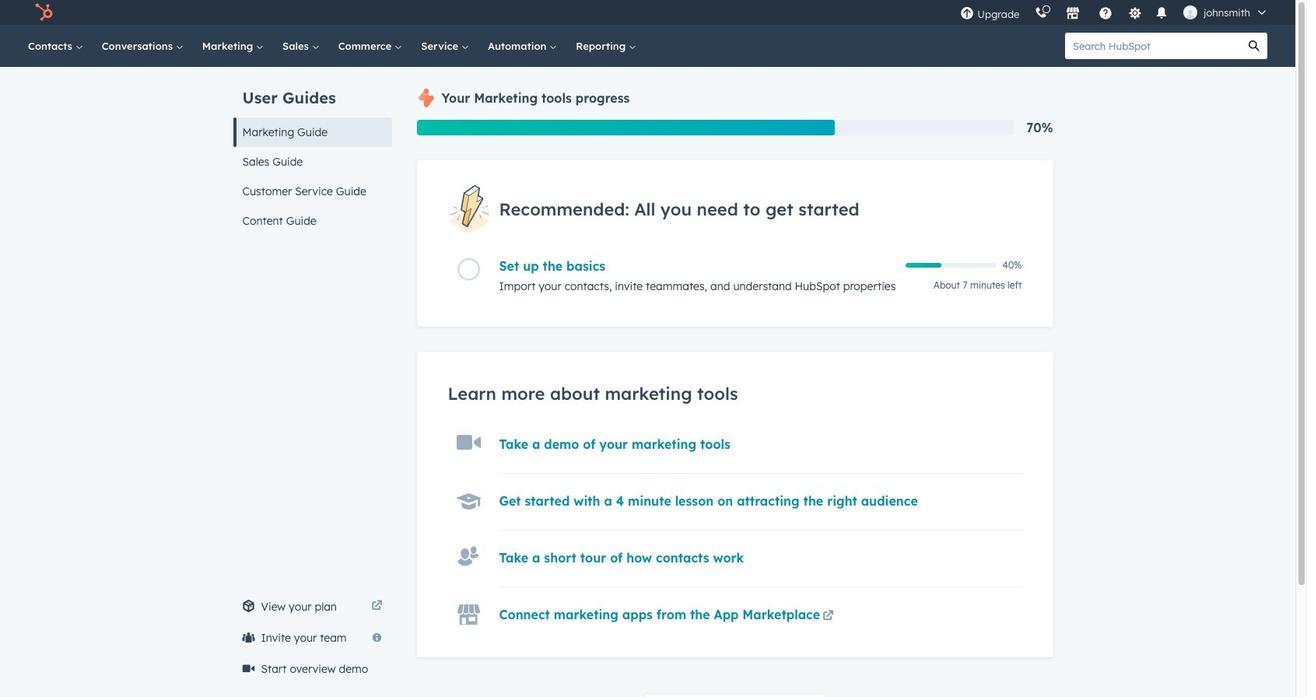 Task type: vqa. For each thing, say whether or not it's contained in the screenshot.
the Sales link
no



Task type: describe. For each thing, give the bounding box(es) containing it.
link opens in a new window image
[[372, 598, 383, 617]]



Task type: locate. For each thing, give the bounding box(es) containing it.
[object object] complete progress bar
[[906, 263, 942, 268]]

progress bar
[[417, 120, 835, 135]]

menu
[[953, 0, 1277, 25]]

link opens in a new window image
[[372, 601, 383, 613], [823, 608, 834, 627], [823, 611, 834, 623]]

Search HubSpot search field
[[1066, 33, 1242, 59]]

user guides element
[[233, 67, 392, 236]]

john smith image
[[1184, 5, 1198, 19]]

marketplaces image
[[1067, 7, 1081, 21]]



